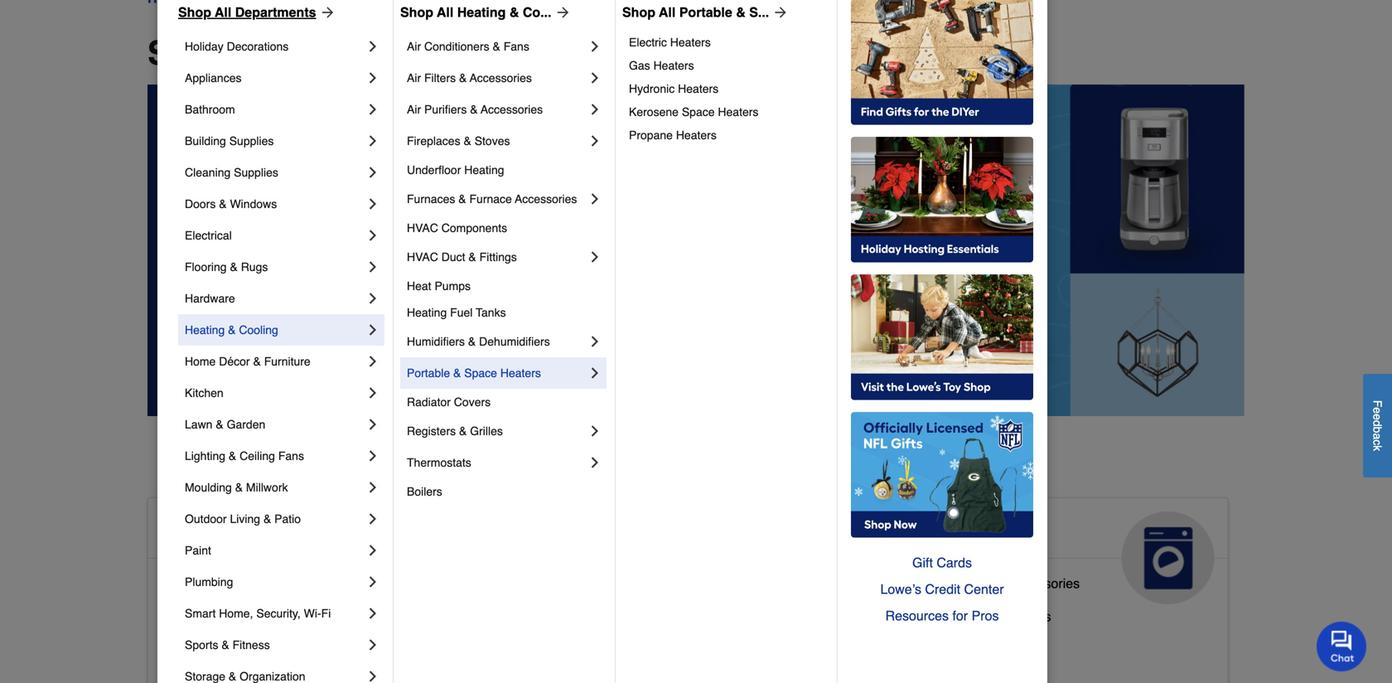 Task type: vqa. For each thing, say whether or not it's contained in the screenshot.
create
no



Task type: locate. For each thing, give the bounding box(es) containing it.
heaters up hydronic heaters on the top
[[654, 59, 694, 72]]

& up 'radiator covers' on the left bottom of page
[[454, 366, 461, 380]]

0 vertical spatial supplies
[[229, 134, 274, 148]]

arrow right image
[[552, 4, 572, 21], [770, 4, 789, 21]]

0 vertical spatial appliances link
[[185, 62, 365, 94]]

kerosene
[[629, 105, 679, 119]]

0 vertical spatial space
[[682, 105, 715, 119]]

0 vertical spatial pet
[[638, 518, 674, 545]]

appliances up cards
[[901, 518, 1024, 545]]

air conditioners & fans link
[[407, 31, 587, 62]]

accessible for accessible home
[[162, 518, 283, 545]]

all up "electric heaters"
[[659, 5, 676, 20]]

lighting
[[185, 449, 226, 463]]

heaters up kerosene space heaters
[[678, 82, 719, 95]]

& right parts
[[997, 576, 1006, 591]]

millwork
[[246, 481, 288, 494]]

conditioners
[[424, 40, 490, 53]]

accessible for accessible bathroom
[[162, 576, 225, 591]]

chillers
[[1007, 609, 1052, 624]]

rugs
[[241, 260, 268, 274]]

bathroom up building
[[185, 103, 235, 116]]

1 horizontal spatial arrow right image
[[770, 4, 789, 21]]

1 horizontal spatial appliances link
[[887, 498, 1228, 604]]

fireplaces & stoves
[[407, 134, 510, 148]]

accessible
[[162, 518, 283, 545], [162, 576, 225, 591], [162, 609, 225, 624], [162, 642, 225, 657]]

arrow right image inside shop all heating & co... link
[[552, 4, 572, 21]]

shop all departments link
[[178, 2, 336, 22]]

fans up air filters & accessories link
[[504, 40, 530, 53]]

chevron right image
[[365, 38, 381, 55], [587, 38, 604, 55], [365, 70, 381, 86], [365, 101, 381, 118], [587, 133, 604, 149], [365, 164, 381, 181], [365, 196, 381, 212], [365, 227, 381, 244], [587, 333, 604, 350], [365, 353, 381, 370], [587, 365, 604, 381], [365, 385, 381, 401], [587, 423, 604, 439], [365, 479, 381, 496], [365, 511, 381, 527], [365, 605, 381, 622], [365, 637, 381, 653], [365, 668, 381, 683]]

& right purifiers
[[470, 103, 478, 116]]

accessories for air purifiers & accessories
[[481, 103, 543, 116]]

fans for lighting & ceiling fans
[[278, 449, 304, 463]]

hvac components link
[[407, 215, 604, 241]]

portable up the radiator
[[407, 366, 450, 380]]

1 arrow right image from the left
[[552, 4, 572, 21]]

& left ceiling in the bottom left of the page
[[229, 449, 237, 463]]

1 vertical spatial air
[[407, 71, 421, 85]]

& right houses,
[[645, 635, 653, 651]]

0 horizontal spatial pet
[[531, 635, 551, 651]]

heating & cooling
[[185, 323, 278, 337]]

1 horizontal spatial furniture
[[657, 635, 710, 651]]

k
[[1372, 445, 1385, 451]]

appliances down holiday
[[185, 71, 242, 85]]

flooring
[[185, 260, 227, 274]]

2 shop from the left
[[400, 5, 434, 20]]

0 horizontal spatial arrow right image
[[552, 4, 572, 21]]

2 vertical spatial air
[[407, 103, 421, 116]]

home
[[185, 355, 216, 368], [289, 518, 354, 545], [276, 642, 311, 657]]

0 horizontal spatial shop
[[178, 5, 211, 20]]

wine
[[974, 609, 1004, 624]]

duct
[[442, 250, 466, 264]]

1 vertical spatial departments
[[290, 34, 493, 72]]

1 vertical spatial fans
[[278, 449, 304, 463]]

air
[[407, 40, 421, 53], [407, 71, 421, 85], [407, 103, 421, 116]]

1 vertical spatial furniture
[[657, 635, 710, 651]]

furniture down heating & cooling link
[[264, 355, 311, 368]]

arrow right image inside shop all portable & s... link
[[770, 4, 789, 21]]

flooring & rugs link
[[185, 251, 365, 283]]

heaters down 'shop all portable & s...'
[[671, 36, 711, 49]]

1 vertical spatial space
[[465, 366, 497, 380]]

0 vertical spatial furniture
[[264, 355, 311, 368]]

shop up holiday
[[178, 5, 211, 20]]

appliances link up chillers
[[887, 498, 1228, 604]]

all for shop all portable & s...
[[659, 5, 676, 20]]

0 vertical spatial appliances
[[185, 71, 242, 85]]

& right duct
[[469, 250, 477, 264]]

ceiling
[[240, 449, 275, 463]]

0 horizontal spatial fans
[[278, 449, 304, 463]]

0 horizontal spatial furniture
[[264, 355, 311, 368]]

chevron right image for heating & cooling
[[365, 322, 381, 338]]

chevron right image for electrical
[[365, 227, 381, 244]]

1 horizontal spatial portable
[[680, 5, 733, 20]]

1 vertical spatial bathroom
[[229, 576, 286, 591]]

0 horizontal spatial appliances link
[[185, 62, 365, 94]]

hvac
[[407, 221, 438, 235], [407, 250, 438, 264]]

space up "covers" on the bottom left of the page
[[465, 366, 497, 380]]

furniture right houses,
[[657, 635, 710, 651]]

sports & fitness
[[185, 638, 270, 652]]

bathroom inside bathroom link
[[185, 103, 235, 116]]

c
[[1372, 439, 1385, 445]]

doors & windows link
[[185, 188, 365, 220]]

departments for shop all departments
[[235, 5, 316, 20]]

portable & space heaters link
[[407, 357, 587, 389]]

1 vertical spatial home
[[289, 518, 354, 545]]

arrow right image
[[316, 4, 336, 21]]

gas
[[629, 59, 651, 72]]

accessible inside 'link'
[[162, 518, 283, 545]]

animal & pet care
[[531, 518, 674, 571]]

chevron right image for air conditioners & fans
[[587, 38, 604, 55]]

& down accessible bedroom link
[[222, 638, 229, 652]]

shop all departments
[[178, 5, 316, 20]]

supplies up houses,
[[590, 602, 641, 618]]

resources for pros
[[886, 608, 999, 623]]

cooling
[[239, 323, 278, 337]]

for
[[953, 608, 968, 623]]

accessible for accessible entry & home
[[162, 642, 225, 657]]

all down shop all departments link
[[239, 34, 281, 72]]

accessible home link
[[148, 498, 490, 604]]

departments
[[235, 5, 316, 20], [290, 34, 493, 72]]

heat pumps link
[[407, 273, 604, 299]]

1 vertical spatial pet
[[531, 635, 551, 651]]

building supplies link
[[185, 125, 365, 157]]

décor
[[219, 355, 250, 368]]

accessible for accessible bedroom
[[162, 609, 225, 624]]

gas heaters link
[[629, 54, 826, 77]]

shop
[[148, 34, 230, 72]]

all up 'conditioners'
[[437, 5, 454, 20]]

beverage
[[901, 609, 957, 624]]

beverage & wine chillers link
[[901, 605, 1052, 638]]

1 shop from the left
[[178, 5, 211, 20]]

chevron right image for smart home, security, wi-fi
[[365, 605, 381, 622]]

& right the décor
[[253, 355, 261, 368]]

shop up 'electric'
[[623, 5, 656, 20]]

2 air from the top
[[407, 71, 421, 85]]

radiator
[[407, 395, 451, 409]]

supplies up the windows
[[234, 166, 278, 179]]

fireplaces
[[407, 134, 461, 148]]

air for air filters & accessories
[[407, 71, 421, 85]]

2 accessible from the top
[[162, 576, 225, 591]]

heaters down kerosene space heaters
[[676, 129, 717, 142]]

chevron right image
[[587, 70, 604, 86], [587, 101, 604, 118], [365, 133, 381, 149], [587, 191, 604, 207], [587, 249, 604, 265], [365, 259, 381, 275], [365, 290, 381, 307], [365, 322, 381, 338], [365, 416, 381, 433], [365, 448, 381, 464], [587, 454, 604, 471], [365, 542, 381, 559], [365, 574, 381, 590]]

shop up 'conditioners'
[[400, 5, 434, 20]]

hvac down furnaces
[[407, 221, 438, 235]]

2 hvac from the top
[[407, 250, 438, 264]]

2 vertical spatial home
[[276, 642, 311, 657]]

0 vertical spatial departments
[[235, 5, 316, 20]]

supplies inside "link"
[[234, 166, 278, 179]]

chevron right image for building supplies
[[365, 133, 381, 149]]

3 accessible from the top
[[162, 609, 225, 624]]

lighting & ceiling fans link
[[185, 440, 365, 472]]

find gifts for the diyer. image
[[851, 0, 1034, 125]]

1 horizontal spatial shop
[[400, 5, 434, 20]]

0 vertical spatial bathroom
[[185, 103, 235, 116]]

home inside 'link'
[[289, 518, 354, 545]]

2 horizontal spatial shop
[[623, 5, 656, 20]]

supplies for livestock supplies
[[590, 602, 641, 618]]

heaters down dehumidifiers
[[501, 366, 541, 380]]

paint
[[185, 544, 211, 557]]

heating up the air conditioners & fans
[[457, 5, 506, 20]]

appliances
[[185, 71, 242, 85], [901, 518, 1024, 545]]

d
[[1372, 420, 1385, 427]]

chevron right image for outdoor living & patio
[[365, 511, 381, 527]]

pet beds, houses, & furniture
[[531, 635, 710, 651]]

accessible bathroom link
[[162, 572, 286, 605]]

shop all portable & s... link
[[623, 2, 789, 22]]

arrow right image up air conditioners & fans link
[[552, 4, 572, 21]]

dehumidifiers
[[479, 335, 550, 348]]

0 vertical spatial portable
[[680, 5, 733, 20]]

accessories down underfloor heating link
[[515, 192, 577, 206]]

chevron right image for home décor & furniture
[[365, 353, 381, 370]]

propane heaters
[[629, 129, 717, 142]]

doors
[[185, 197, 216, 211]]

heating up furnace
[[464, 163, 505, 177]]

chevron right image for sports & fitness
[[365, 637, 381, 653]]

accessories down air filters & accessories link
[[481, 103, 543, 116]]

registers
[[407, 424, 456, 438]]

1 vertical spatial portable
[[407, 366, 450, 380]]

0 vertical spatial air
[[407, 40, 421, 53]]

living
[[230, 512, 260, 526]]

chevron right image for humidifiers & dehumidifiers
[[587, 333, 604, 350]]

heaters for propane heaters
[[676, 129, 717, 142]]

kerosene space heaters
[[629, 105, 759, 119]]

furnaces & furnace accessories
[[407, 192, 577, 206]]

bathroom
[[185, 103, 235, 116], [229, 576, 286, 591]]

1 horizontal spatial appliances
[[901, 518, 1024, 545]]

air left 'conditioners'
[[407, 40, 421, 53]]

chevron right image for hvac duct & fittings
[[587, 249, 604, 265]]

visit the lowe's toy shop. image
[[851, 274, 1034, 400]]

air left purifiers
[[407, 103, 421, 116]]

hvac up the heat on the top
[[407, 250, 438, 264]]

chevron right image for fireplaces & stoves
[[587, 133, 604, 149]]

0 vertical spatial fans
[[504, 40, 530, 53]]

& left s...
[[736, 5, 746, 20]]

heating fuel tanks link
[[407, 299, 604, 326]]

pumps
[[435, 279, 471, 293]]

0 vertical spatial hvac
[[407, 221, 438, 235]]

supplies for cleaning supplies
[[234, 166, 278, 179]]

space down hydronic heaters on the top
[[682, 105, 715, 119]]

patio
[[275, 512, 301, 526]]

accessible entry & home link
[[162, 638, 311, 672]]

heaters for gas heaters
[[654, 59, 694, 72]]

gift cards link
[[851, 550, 1034, 576]]

thermostats link
[[407, 447, 587, 478]]

beverage & wine chillers
[[901, 609, 1052, 624]]

all up holiday decorations
[[215, 5, 232, 20]]

accessible bedroom link
[[162, 605, 283, 638]]

garden
[[227, 418, 266, 431]]

departments for shop all departments
[[290, 34, 493, 72]]

2 vertical spatial supplies
[[590, 602, 641, 618]]

appliances link down decorations
[[185, 62, 365, 94]]

3 air from the top
[[407, 103, 421, 116]]

1 air from the top
[[407, 40, 421, 53]]

accessible home image
[[384, 511, 476, 604]]

animal & pet care image
[[753, 511, 846, 604]]

bathroom up smart home, security, wi-fi
[[229, 576, 286, 591]]

departments up holiday decorations link
[[235, 5, 316, 20]]

accessories up air purifiers & accessories link
[[470, 71, 532, 85]]

arrow right image up electric heaters link
[[770, 4, 789, 21]]

resources for pros link
[[851, 603, 1034, 629]]

supplies up 'cleaning supplies'
[[229, 134, 274, 148]]

2 arrow right image from the left
[[770, 4, 789, 21]]

heating down the heat on the top
[[407, 306, 447, 319]]

shop for shop all portable & s...
[[623, 5, 656, 20]]

fi
[[321, 607, 331, 620]]

1 horizontal spatial fans
[[504, 40, 530, 53]]

portable up electric heaters link
[[680, 5, 733, 20]]

& right filters
[[459, 71, 467, 85]]

bathroom link
[[185, 94, 365, 125]]

3 shop from the left
[[623, 5, 656, 20]]

chevron right image for lawn & garden
[[365, 416, 381, 433]]

& right animal
[[615, 518, 632, 545]]

appliance parts & accessories link
[[901, 572, 1080, 605]]

lawn & garden
[[185, 418, 266, 431]]

1 vertical spatial supplies
[[234, 166, 278, 179]]

air left filters
[[407, 71, 421, 85]]

chevron right image for registers & grilles
[[587, 423, 604, 439]]

1 horizontal spatial pet
[[638, 518, 674, 545]]

air for air conditioners & fans
[[407, 40, 421, 53]]

portable
[[680, 5, 733, 20], [407, 366, 450, 380]]

accessible home
[[162, 518, 354, 545]]

care
[[531, 545, 583, 571]]

appliances image
[[1122, 511, 1215, 604]]

all for shop all departments
[[215, 5, 232, 20]]

1 hvac from the top
[[407, 221, 438, 235]]

chevron right image for cleaning supplies
[[365, 164, 381, 181]]

1 vertical spatial hvac
[[407, 250, 438, 264]]

departments down arrow right icon
[[290, 34, 493, 72]]

accessories up chillers
[[1009, 576, 1080, 591]]

e up the b
[[1372, 414, 1385, 420]]

e
[[1372, 407, 1385, 414], [1372, 414, 1385, 420]]

1 horizontal spatial space
[[682, 105, 715, 119]]

chevron right image for flooring & rugs
[[365, 259, 381, 275]]

chevron right image for air filters & accessories
[[587, 70, 604, 86]]

& left patio
[[264, 512, 271, 526]]

wi-
[[304, 607, 321, 620]]

4 accessible from the top
[[162, 642, 225, 657]]

accessories for air filters & accessories
[[470, 71, 532, 85]]

1 accessible from the top
[[162, 518, 283, 545]]

pet beds, houses, & furniture link
[[531, 632, 710, 665]]

fans right ceiling in the bottom left of the page
[[278, 449, 304, 463]]

chevron right image for hardware
[[365, 290, 381, 307]]

e up 'd'
[[1372, 407, 1385, 414]]

space
[[682, 105, 715, 119], [465, 366, 497, 380]]

tanks
[[476, 306, 506, 319]]

holiday decorations
[[185, 40, 289, 53]]

chevron right image for kitchen
[[365, 385, 381, 401]]

& left rugs
[[230, 260, 238, 274]]



Task type: describe. For each thing, give the bounding box(es) containing it.
components
[[442, 221, 508, 235]]

chevron right image for paint
[[365, 542, 381, 559]]

chevron right image for lighting & ceiling fans
[[365, 448, 381, 464]]

furnaces & furnace accessories link
[[407, 183, 587, 215]]

hydronic
[[629, 82, 675, 95]]

chevron right image for portable & space heaters
[[587, 365, 604, 381]]

chevron right image for thermostats
[[587, 454, 604, 471]]

heat pumps
[[407, 279, 471, 293]]

home décor & furniture
[[185, 355, 311, 368]]

kitchen
[[185, 386, 224, 400]]

beds,
[[555, 635, 589, 651]]

plumbing link
[[185, 566, 365, 598]]

chevron right image for bathroom
[[365, 101, 381, 118]]

accessible bedroom
[[162, 609, 283, 624]]

air purifiers & accessories link
[[407, 94, 587, 125]]

chevron right image for furnaces & furnace accessories
[[587, 191, 604, 207]]

chevron right image for holiday decorations
[[365, 38, 381, 55]]

& right the lawn
[[216, 418, 224, 431]]

resources
[[886, 608, 949, 623]]

lowe's credit center
[[881, 582, 1004, 597]]

livestock supplies link
[[531, 599, 641, 632]]

0 horizontal spatial portable
[[407, 366, 450, 380]]

appliance parts & accessories
[[901, 576, 1080, 591]]

plumbing
[[185, 575, 233, 589]]

electrical link
[[185, 220, 365, 251]]

humidifiers
[[407, 335, 465, 348]]

hvac duct & fittings
[[407, 250, 517, 264]]

pet inside the animal & pet care
[[638, 518, 674, 545]]

& left stoves
[[464, 134, 472, 148]]

gift
[[913, 555, 933, 570]]

home,
[[219, 607, 253, 620]]

home décor & furniture link
[[185, 346, 365, 377]]

heaters for hydronic heaters
[[678, 82, 719, 95]]

bedroom
[[229, 609, 283, 624]]

air for air purifiers & accessories
[[407, 103, 421, 116]]

0 horizontal spatial space
[[465, 366, 497, 380]]

electric
[[629, 36, 667, 49]]

& left grilles
[[459, 424, 467, 438]]

smart
[[185, 607, 216, 620]]

& left co...
[[510, 5, 519, 20]]

heat
[[407, 279, 432, 293]]

shop for shop all heating & co...
[[400, 5, 434, 20]]

sports
[[185, 638, 218, 652]]

1 vertical spatial appliances link
[[887, 498, 1228, 604]]

supplies for building supplies
[[229, 134, 274, 148]]

air conditioners & fans
[[407, 40, 530, 53]]

all for shop all heating & co...
[[437, 5, 454, 20]]

& up air filters & accessories link
[[493, 40, 501, 53]]

arrow right image for shop all portable & s...
[[770, 4, 789, 21]]

houses,
[[592, 635, 641, 651]]

entry
[[229, 642, 260, 657]]

& left cooling
[[228, 323, 236, 337]]

air purifiers & accessories
[[407, 103, 543, 116]]

registers & grilles link
[[407, 415, 587, 447]]

electrical
[[185, 229, 232, 242]]

pros
[[972, 608, 999, 623]]

f
[[1372, 400, 1385, 407]]

holiday decorations link
[[185, 31, 365, 62]]

moulding & millwork link
[[185, 472, 365, 503]]

holiday
[[185, 40, 224, 53]]

underfloor
[[407, 163, 461, 177]]

accessible entry & home
[[162, 642, 311, 657]]

hvac for hvac duct & fittings
[[407, 250, 438, 264]]

cards
[[937, 555, 973, 570]]

accessories for furnaces & furnace accessories
[[515, 192, 577, 206]]

& down fuel at the left
[[468, 335, 476, 348]]

pet inside pet beds, houses, & furniture link
[[531, 635, 551, 651]]

chevron right image for plumbing
[[365, 574, 381, 590]]

covers
[[454, 395, 491, 409]]

1 vertical spatial appliances
[[901, 518, 1024, 545]]

enjoy savings year-round. no matter what you're shopping for, find what you need at a great price. image
[[148, 85, 1245, 416]]

2 e from the top
[[1372, 414, 1385, 420]]

livestock
[[531, 602, 586, 618]]

flooring & rugs
[[185, 260, 268, 274]]

thermostats
[[407, 456, 472, 469]]

chevron right image for doors & windows
[[365, 196, 381, 212]]

cleaning
[[185, 166, 231, 179]]

arrow right image for shop all heating & co...
[[552, 4, 572, 21]]

heating down hardware
[[185, 323, 225, 337]]

furnace
[[470, 192, 512, 206]]

lowe's
[[881, 582, 922, 597]]

radiator covers
[[407, 395, 491, 409]]

& right entry
[[263, 642, 272, 657]]

heaters down hydronic heaters link
[[718, 105, 759, 119]]

& left furnace
[[459, 192, 466, 206]]

center
[[965, 582, 1004, 597]]

furnaces
[[407, 192, 455, 206]]

all for shop all departments
[[239, 34, 281, 72]]

animal & pet care link
[[518, 498, 859, 604]]

bathroom inside accessible bathroom link
[[229, 576, 286, 591]]

registers & grilles
[[407, 424, 503, 438]]

& left the millwork
[[235, 481, 243, 494]]

accessories for appliance parts & accessories
[[1009, 576, 1080, 591]]

humidifiers & dehumidifiers link
[[407, 326, 587, 357]]

0 vertical spatial home
[[185, 355, 216, 368]]

fans for air conditioners & fans
[[504, 40, 530, 53]]

chevron right image for air purifiers & accessories
[[587, 101, 604, 118]]

0 horizontal spatial appliances
[[185, 71, 242, 85]]

chevron right image for moulding & millwork
[[365, 479, 381, 496]]

f e e d b a c k button
[[1364, 374, 1393, 477]]

outdoor
[[185, 512, 227, 526]]

hvac components
[[407, 221, 508, 235]]

shop for shop all departments
[[178, 5, 211, 20]]

holiday hosting essentials. image
[[851, 137, 1034, 263]]

co...
[[523, 5, 552, 20]]

building
[[185, 134, 226, 148]]

gas heaters
[[629, 59, 694, 72]]

fittings
[[480, 250, 517, 264]]

officially licensed n f l gifts. shop now. image
[[851, 412, 1034, 538]]

heaters for electric heaters
[[671, 36, 711, 49]]

kitchen link
[[185, 377, 365, 409]]

underfloor heating
[[407, 163, 505, 177]]

propane
[[629, 129, 673, 142]]

hvac for hvac components
[[407, 221, 438, 235]]

chevron right image for appliances
[[365, 70, 381, 86]]

s...
[[750, 5, 770, 20]]

gift cards
[[913, 555, 973, 570]]

f e e d b a c k
[[1372, 400, 1385, 451]]

propane heaters link
[[629, 124, 826, 147]]

electric heaters link
[[629, 31, 826, 54]]

cleaning supplies link
[[185, 157, 365, 188]]

livestock supplies
[[531, 602, 641, 618]]

& inside the animal & pet care
[[615, 518, 632, 545]]

shop all heating & co...
[[400, 5, 552, 20]]

sports & fitness link
[[185, 629, 365, 661]]

& right doors
[[219, 197, 227, 211]]

& left pros
[[961, 609, 970, 624]]

1 e from the top
[[1372, 407, 1385, 414]]

outdoor living & patio link
[[185, 503, 365, 535]]

lowe's credit center link
[[851, 576, 1034, 603]]

lighting & ceiling fans
[[185, 449, 304, 463]]

paint link
[[185, 535, 365, 566]]

chat invite button image
[[1317, 621, 1368, 672]]

filters
[[424, 71, 456, 85]]

b
[[1372, 427, 1385, 433]]

a
[[1372, 433, 1385, 439]]



